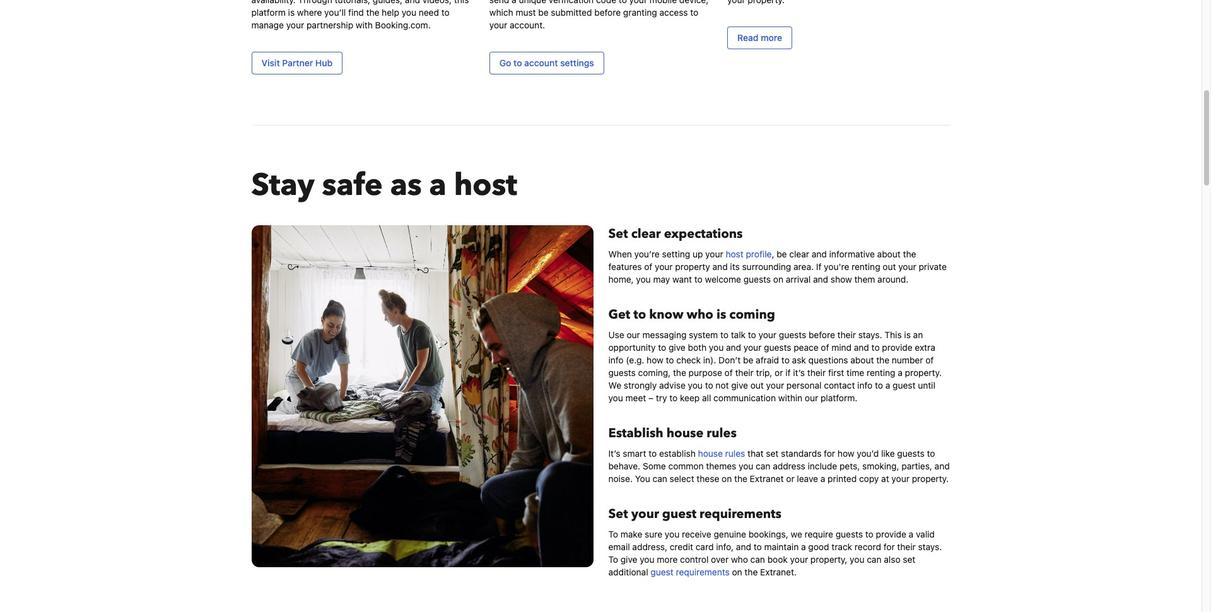 Task type: describe. For each thing, give the bounding box(es) containing it.
it's
[[609, 448, 621, 459]]

a left until
[[886, 380, 891, 391]]

welcome
[[705, 274, 741, 285]]

account
[[525, 57, 558, 68]]

their down questions at right bottom
[[808, 367, 826, 378]]

you
[[635, 473, 651, 484]]

be inside get to know who is coming use our messaging system to talk to your guests before their stays. this is an opportunity to give both you and your guests peace of mind and to provide extra info (e.g. how to check in). don't be afraid to ask questions about the number of guests coming, the purpose of their trip, or if it's their first time renting a property. we strongly advise you to not give out your personal contact info to a guest until you meet – try to keep all communication within our platform.
[[743, 355, 754, 365]]

your inside to make sure you receive genuine bookings, we require guests to provide a valid email address, credit card info, and to maintain a good track record for their stays. to give you more control over who can book your property, you can also set additional
[[791, 554, 809, 565]]

smart
[[623, 448, 647, 459]]

it's smart to establish house rules
[[609, 448, 745, 459]]

mind
[[832, 342, 852, 353]]

about inside ", be clear and informative about the features of your property and its surrounding area. if you're renting out your private home, you may want to welcome guests on arrival and show them around."
[[878, 249, 901, 259]]

home,
[[609, 274, 634, 285]]

the inside that set standards for how you'd like guests to behave. some common themes you can address include pets, smoking, parties, and noise. you can select these on the extranet or leave a printed copy at your property.
[[735, 473, 748, 484]]

private
[[919, 261, 947, 272]]

a down we
[[802, 541, 806, 552]]

stay safe as a host
[[251, 165, 518, 206]]

for inside to make sure you receive genuine bookings, we require guests to provide a valid email address, credit card info, and to maintain a good track record for their stays. to give you more control over who can book your property, you can also set additional
[[884, 541, 895, 552]]

of down before
[[821, 342, 830, 353]]

property. inside get to know who is coming use our messaging system to talk to your guests before their stays. this is an opportunity to give both you and your guests peace of mind and to provide extra info (e.g. how to check in). don't be afraid to ask questions about the number of guests coming, the purpose of their trip, or if it's their first time renting a property. we strongly advise you to not give out your personal contact info to a guest until you meet – try to keep all communication within our platform.
[[905, 367, 942, 378]]

safe
[[322, 165, 383, 206]]

opportunity
[[609, 342, 656, 353]]

keep
[[680, 393, 700, 403]]

establish
[[609, 425, 664, 442]]

stays. inside get to know who is coming use our messaging system to talk to your guests before their stays. this is an opportunity to give both you and your guests peace of mind and to provide extra info (e.g. how to check in). don't be afraid to ask questions about the number of guests coming, the purpose of their trip, or if it's their first time renting a property. we strongly advise you to not give out your personal contact info to a guest until you meet – try to keep all communication within our platform.
[[859, 329, 883, 340]]

to right try
[[670, 393, 678, 403]]

0 horizontal spatial our
[[627, 329, 640, 340]]

read
[[738, 32, 759, 43]]

we
[[609, 380, 622, 391]]

up
[[693, 249, 703, 259]]

guests up afraid
[[764, 342, 792, 353]]

1 horizontal spatial our
[[805, 393, 819, 403]]

property
[[676, 261, 711, 272]]

communication
[[714, 393, 776, 403]]

hub
[[315, 57, 333, 68]]

on inside that set standards for how you'd like guests to behave. some common themes you can address include pets, smoking, parties, and noise. you can select these on the extranet or leave a printed copy at your property.
[[722, 473, 732, 484]]

peace
[[794, 342, 819, 353]]

about inside get to know who is coming use our messaging system to talk to your guests before their stays. this is an opportunity to give both you and your guests peace of mind and to provide extra info (e.g. how to check in). don't be afraid to ask questions about the number of guests coming, the purpose of their trip, or if it's their first time renting a property. we strongly advise you to not give out your personal contact info to a guest until you meet – try to keep all communication within our platform.
[[851, 355, 874, 365]]

to left check
[[666, 355, 674, 365]]

0 vertical spatial is
[[717, 306, 727, 323]]

an
[[914, 329, 923, 340]]

partner
[[282, 57, 313, 68]]

guest requirements on the extranet.
[[651, 567, 797, 577]]

clear inside ", be clear and informative about the features of your property and its surrounding area. if you're renting out your private home, you may want to welcome guests on arrival and show them around."
[[790, 249, 810, 259]]

host profile link
[[726, 249, 772, 259]]

personal
[[787, 380, 822, 391]]

contact
[[824, 380, 855, 391]]

show
[[831, 274, 852, 285]]

you down the address,
[[640, 554, 655, 565]]

a left valid
[[909, 529, 914, 540]]

your up the around. on the right
[[899, 261, 917, 272]]

use
[[609, 329, 625, 340]]

to left talk at bottom right
[[721, 329, 729, 340]]

read more
[[738, 32, 783, 43]]

first
[[829, 367, 845, 378]]

if
[[817, 261, 822, 272]]

that
[[748, 448, 764, 459]]

–
[[649, 393, 654, 403]]

questions
[[809, 355, 849, 365]]

your down talk at bottom right
[[744, 342, 762, 353]]

and up don't at bottom
[[726, 342, 742, 353]]

area.
[[794, 261, 814, 272]]

go
[[500, 57, 511, 68]]

behave.
[[609, 461, 641, 471]]

can up extranet
[[756, 461, 771, 471]]

as
[[390, 165, 422, 206]]

make
[[621, 529, 643, 540]]

can left book
[[751, 554, 765, 565]]

guests inside that set standards for how you'd like guests to behave. some common themes you can address include pets, smoking, parties, and noise. you can select these on the extranet or leave a printed copy at your property.
[[898, 448, 925, 459]]

guest requirements link
[[651, 567, 730, 577]]

your up afraid
[[759, 329, 777, 340]]

get
[[609, 306, 631, 323]]

you're
[[824, 261, 850, 272]]

0 horizontal spatial clear
[[632, 225, 661, 242]]

on inside ", be clear and informative about the features of your property and its surrounding area. if you're renting out your private home, you may want to welcome guests on arrival and show them around."
[[774, 274, 784, 285]]

extranet.
[[761, 567, 797, 577]]

bookings,
[[749, 529, 789, 540]]

your up sure
[[632, 506, 659, 523]]

you up credit
[[665, 529, 680, 540]]

can down record
[[867, 554, 882, 565]]

when you're setting up your host profile
[[609, 249, 772, 259]]

in).
[[704, 355, 717, 365]]

1 vertical spatial house
[[698, 448, 723, 459]]

more inside to make sure you receive genuine bookings, we require guests to provide a valid email address, credit card info, and to maintain a good track record for their stays. to give you more control over who can book your property, you can also set additional
[[657, 554, 678, 565]]

establish house rules
[[609, 425, 737, 442]]

of down extra
[[926, 355, 934, 365]]

to up all on the bottom of page
[[705, 380, 714, 391]]

of down don't at bottom
[[725, 367, 733, 378]]

number
[[892, 355, 924, 365]]

expectations
[[664, 225, 743, 242]]

to up record
[[866, 529, 874, 540]]

want
[[673, 274, 692, 285]]

who inside get to know who is coming use our messaging system to talk to your guests before their stays. this is an opportunity to give both you and your guests peace of mind and to provide extra info (e.g. how to check in). don't be afraid to ask questions about the number of guests coming, the purpose of their trip, or if it's their first time renting a property. we strongly advise you to not give out your personal contact info to a guest until you meet – try to keep all communication within our platform.
[[687, 306, 714, 323]]

pets,
[[840, 461, 860, 471]]

setting
[[662, 249, 691, 259]]

1 vertical spatial guest
[[663, 506, 697, 523]]

to make sure you receive genuine bookings, we require guests to provide a valid email address, credit card info, and to maintain a good track record for their stays. to give you more control over who can book your property, you can also set additional
[[609, 529, 942, 577]]

printed
[[828, 473, 857, 484]]

advise
[[660, 380, 686, 391]]

their inside to make sure you receive genuine bookings, we require guests to provide a valid email address, credit card info, and to maintain a good track record for their stays. to give you more control over who can book your property, you can also set additional
[[898, 541, 916, 552]]

provide inside to make sure you receive genuine bookings, we require guests to provide a valid email address, credit card info, and to maintain a good track record for their stays. to give you more control over who can book your property, you can also set additional
[[876, 529, 907, 540]]

themes
[[706, 461, 737, 471]]

go to account settings link
[[490, 52, 604, 74]]

or inside get to know who is coming use our messaging system to talk to your guests before their stays. this is an opportunity to give both you and your guests peace of mind and to provide extra info (e.g. how to check in). don't be afraid to ask questions about the number of guests coming, the purpose of their trip, or if it's their first time renting a property. we strongly advise you to not give out your personal contact info to a guest until you meet – try to keep all communication within our platform.
[[775, 367, 783, 378]]

guests up we
[[609, 367, 636, 378]]

may
[[653, 274, 670, 285]]

you inside ", be clear and informative about the features of your property and its surrounding area. if you're renting out your private home, you may want to welcome guests on arrival and show them around."
[[636, 274, 651, 285]]

all
[[702, 393, 711, 403]]

coming,
[[638, 367, 671, 378]]

both
[[688, 342, 707, 353]]

1 to from the top
[[609, 529, 618, 540]]

the up advise
[[673, 367, 687, 378]]

1 horizontal spatial is
[[905, 329, 911, 340]]

profile
[[746, 249, 772, 259]]

1 vertical spatial requirements
[[676, 567, 730, 577]]

2 vertical spatial guest
[[651, 567, 674, 577]]

it's
[[793, 367, 805, 378]]

you down record
[[850, 554, 865, 565]]

you're
[[635, 249, 660, 259]]

0 horizontal spatial host
[[454, 165, 518, 206]]

strongly
[[624, 380, 657, 391]]

out inside get to know who is coming use our messaging system to talk to your guests before their stays. this is an opportunity to give both you and your guests peace of mind and to provide extra info (e.g. how to check in). don't be afraid to ask questions about the number of guests coming, the purpose of their trip, or if it's their first time renting a property. we strongly advise you to not give out your personal contact info to a guest until you meet – try to keep all communication within our platform.
[[751, 380, 764, 391]]

renting inside ", be clear and informative about the features of your property and its surrounding area. if you're renting out your private home, you may want to welcome guests on arrival and show them around."
[[852, 261, 881, 272]]

your down trip,
[[767, 380, 785, 391]]

email
[[609, 541, 630, 552]]

good
[[809, 541, 830, 552]]

system
[[689, 329, 718, 340]]

info,
[[716, 541, 734, 552]]

to inside that set standards for how you'd like guests to behave. some common themes you can address include pets, smoking, parties, and noise. you can select these on the extranet or leave a printed copy at your property.
[[927, 448, 936, 459]]

stay
[[251, 165, 315, 206]]

visit partner hub
[[262, 57, 333, 68]]

can down some at the right
[[653, 473, 668, 484]]

ask
[[792, 355, 806, 365]]

visit
[[262, 57, 280, 68]]



Task type: locate. For each thing, give the bounding box(es) containing it.
try
[[656, 393, 667, 403]]

give up communication
[[732, 380, 748, 391]]

provide down "this"
[[883, 342, 913, 353]]

out up the around. on the right
[[883, 261, 896, 272]]

set your guest requirements
[[609, 506, 782, 523]]

valid
[[916, 529, 935, 540]]

0 vertical spatial to
[[609, 529, 618, 540]]

maintain
[[765, 541, 799, 552]]

to up the if on the right bottom of page
[[782, 355, 790, 365]]

give
[[669, 342, 686, 353], [732, 380, 748, 391], [621, 554, 638, 565]]

our down personal
[[805, 393, 819, 403]]

1 vertical spatial is
[[905, 329, 911, 340]]

address,
[[633, 541, 668, 552]]

card
[[696, 541, 714, 552]]

0 vertical spatial guest
[[893, 380, 916, 391]]

know
[[650, 306, 684, 323]]

your
[[706, 249, 724, 259], [655, 261, 673, 272], [899, 261, 917, 272], [759, 329, 777, 340], [744, 342, 762, 353], [767, 380, 785, 391], [892, 473, 910, 484], [632, 506, 659, 523], [791, 554, 809, 565]]

0 horizontal spatial about
[[851, 355, 874, 365]]

talk
[[731, 329, 746, 340]]

0 vertical spatial rules
[[707, 425, 737, 442]]

on down the surrounding
[[774, 274, 784, 285]]

we
[[791, 529, 803, 540]]

your right the at
[[892, 473, 910, 484]]

messaging
[[643, 329, 687, 340]]

and down genuine
[[736, 541, 752, 552]]

rules
[[707, 425, 737, 442], [726, 448, 745, 459]]

set inside that set standards for how you'd like guests to behave. some common themes you can address include pets, smoking, parties, and noise. you can select these on the extranet or leave a printed copy at your property.
[[766, 448, 779, 459]]

info
[[609, 355, 624, 365], [858, 380, 873, 391]]

1 vertical spatial give
[[732, 380, 748, 391]]

hosts preparing a bedroom for new guests image
[[251, 225, 594, 567]]

your inside that set standards for how you'd like guests to behave. some common themes you can address include pets, smoking, parties, and noise. you can select these on the extranet or leave a printed copy at your property.
[[892, 473, 910, 484]]

guests down the surrounding
[[744, 274, 771, 285]]

1 vertical spatial on
[[722, 473, 732, 484]]

0 vertical spatial set
[[609, 225, 628, 242]]

1 horizontal spatial how
[[838, 448, 855, 459]]

0 vertical spatial info
[[609, 355, 624, 365]]

1 vertical spatial for
[[884, 541, 895, 552]]

get to know who is coming use our messaging system to talk to your guests before their stays. this is an opportunity to give both you and your guests peace of mind and to provide extra info (e.g. how to check in). don't be afraid to ask questions about the number of guests coming, the purpose of their trip, or if it's their first time renting a property. we strongly advise you to not give out your personal contact info to a guest until you meet – try to keep all communication within our platform.
[[609, 306, 942, 403]]

1 horizontal spatial who
[[731, 554, 748, 565]]

1 horizontal spatial out
[[883, 261, 896, 272]]

is
[[717, 306, 727, 323], [905, 329, 911, 340]]

out down trip,
[[751, 380, 764, 391]]

you up keep
[[688, 380, 703, 391]]

1 horizontal spatial host
[[726, 249, 744, 259]]

extra
[[915, 342, 936, 353]]

0 vertical spatial who
[[687, 306, 714, 323]]

0 horizontal spatial who
[[687, 306, 714, 323]]

1 vertical spatial property.
[[912, 473, 949, 484]]

renting right time
[[867, 367, 896, 378]]

about
[[878, 249, 901, 259], [851, 355, 874, 365]]

and right mind
[[854, 342, 870, 353]]

requirements
[[700, 506, 782, 523], [676, 567, 730, 577]]

2 vertical spatial on
[[732, 567, 743, 577]]

0 vertical spatial stays.
[[859, 329, 883, 340]]

meet
[[626, 393, 646, 403]]

who up system
[[687, 306, 714, 323]]

to up some at the right
[[649, 448, 657, 459]]

to
[[514, 57, 522, 68], [695, 274, 703, 285], [634, 306, 646, 323], [721, 329, 729, 340], [748, 329, 757, 340], [658, 342, 667, 353], [872, 342, 880, 353], [666, 355, 674, 365], [782, 355, 790, 365], [705, 380, 714, 391], [875, 380, 884, 391], [670, 393, 678, 403], [649, 448, 657, 459], [927, 448, 936, 459], [866, 529, 874, 540], [754, 541, 762, 552]]

record
[[855, 541, 882, 552]]

a inside that set standards for how you'd like guests to behave. some common themes you can address include pets, smoking, parties, and noise. you can select these on the extranet or leave a printed copy at your property.
[[821, 473, 826, 484]]

sure
[[645, 529, 663, 540]]

1 vertical spatial provide
[[876, 529, 907, 540]]

who inside to make sure you receive genuine bookings, we require guests to provide a valid email address, credit card info, and to maintain a good track record for their stays. to give you more control over who can book your property, you can also set additional
[[731, 554, 748, 565]]

1 horizontal spatial be
[[777, 249, 787, 259]]

who down info,
[[731, 554, 748, 565]]

genuine
[[714, 529, 747, 540]]

be
[[777, 249, 787, 259], [743, 355, 754, 365]]

to down bookings,
[[754, 541, 762, 552]]

property. up until
[[905, 367, 942, 378]]

set up make at the right bottom of page
[[609, 506, 628, 523]]

the up the around. on the right
[[903, 249, 917, 259]]

1 vertical spatial set
[[903, 554, 916, 565]]

to right mind
[[872, 342, 880, 353]]

who
[[687, 306, 714, 323], [731, 554, 748, 565]]

for up the include
[[824, 448, 836, 459]]

1 horizontal spatial for
[[884, 541, 895, 552]]

1 vertical spatial who
[[731, 554, 748, 565]]

within
[[779, 393, 803, 403]]

these
[[697, 473, 720, 484]]

platform.
[[821, 393, 858, 403]]

and inside that set standards for how you'd like guests to behave. some common themes you can address include pets, smoking, parties, and noise. you can select these on the extranet or leave a printed copy at your property.
[[935, 461, 950, 471]]

or inside that set standards for how you'd like guests to behave. some common themes you can address include pets, smoking, parties, and noise. you can select these on the extranet or leave a printed copy at your property.
[[787, 473, 795, 484]]

guests inside to make sure you receive genuine bookings, we require guests to provide a valid email address, credit card info, and to maintain a good track record for their stays. to give you more control over who can book your property, you can also set additional
[[836, 529, 863, 540]]

visit partner hub link
[[251, 52, 343, 74]]

on
[[774, 274, 784, 285], [722, 473, 732, 484], [732, 567, 743, 577]]

set inside to make sure you receive genuine bookings, we require guests to provide a valid email address, credit card info, and to maintain a good track record for their stays. to give you more control over who can book your property, you can also set additional
[[903, 554, 916, 565]]

guest up the receive at right
[[663, 506, 697, 523]]

1 vertical spatial about
[[851, 355, 874, 365]]

0 vertical spatial property.
[[905, 367, 942, 378]]

0 vertical spatial give
[[669, 342, 686, 353]]

0 vertical spatial host
[[454, 165, 518, 206]]

more down credit
[[657, 554, 678, 565]]

provide inside get to know who is coming use our messaging system to talk to your guests before their stays. this is an opportunity to give both you and your guests peace of mind and to provide extra info (e.g. how to check in). don't be afraid to ask questions about the number of guests coming, the purpose of their trip, or if it's their first time renting a property. we strongly advise you to not give out your personal contact info to a guest until you meet – try to keep all communication within our platform.
[[883, 342, 913, 353]]

that set standards for how you'd like guests to behave. some common themes you can address include pets, smoking, parties, and noise. you can select these on the extranet or leave a printed copy at your property.
[[609, 448, 950, 484]]

how
[[647, 355, 664, 365], [838, 448, 855, 459]]

1 vertical spatial host
[[726, 249, 744, 259]]

0 vertical spatial how
[[647, 355, 664, 365]]

and up 'if'
[[812, 249, 827, 259]]

rules up the house rules link
[[707, 425, 737, 442]]

to down email
[[609, 554, 618, 565]]

stays. down valid
[[919, 541, 942, 552]]

to right get
[[634, 306, 646, 323]]

their down don't at bottom
[[736, 367, 754, 378]]

0 vertical spatial house
[[667, 425, 704, 442]]

0 vertical spatial requirements
[[700, 506, 782, 523]]

you up in).
[[709, 342, 724, 353]]

be right ,
[[777, 249, 787, 259]]

more right read
[[761, 32, 783, 43]]

0 horizontal spatial more
[[657, 554, 678, 565]]

or down the 'address'
[[787, 473, 795, 484]]

stays. inside to make sure you receive genuine bookings, we require guests to provide a valid email address, credit card info, and to maintain a good track record for their stays. to give you more control over who can book your property, you can also set additional
[[919, 541, 942, 552]]

set up when
[[609, 225, 628, 242]]

1 vertical spatial how
[[838, 448, 855, 459]]

of inside ", be clear and informative about the features of your property and its surrounding area. if you're renting out your private home, you may want to welcome guests on arrival and show them around."
[[645, 261, 653, 272]]

to up email
[[609, 529, 618, 540]]

property. down parties,
[[912, 473, 949, 484]]

how up pets,
[[838, 448, 855, 459]]

0 horizontal spatial for
[[824, 448, 836, 459]]

track
[[832, 541, 853, 552]]

to right go
[[514, 57, 522, 68]]

1 vertical spatial set
[[609, 506, 628, 523]]

additional
[[609, 567, 649, 577]]

parties,
[[902, 461, 933, 471]]

to right talk at bottom right
[[748, 329, 757, 340]]

0 horizontal spatial give
[[621, 554, 638, 565]]

info left (e.g.
[[609, 355, 624, 365]]

standards
[[781, 448, 822, 459]]

purpose
[[689, 367, 723, 378]]

set for set your guest requirements
[[609, 506, 628, 523]]

more
[[761, 32, 783, 43], [657, 554, 678, 565]]

0 vertical spatial provide
[[883, 342, 913, 353]]

out inside ", be clear and informative about the features of your property and its surrounding area. if you're renting out your private home, you may want to welcome guests on arrival and show them around."
[[883, 261, 896, 272]]

your right book
[[791, 554, 809, 565]]

0 vertical spatial clear
[[632, 225, 661, 242]]

and inside to make sure you receive genuine bookings, we require guests to provide a valid email address, credit card info, and to maintain a good track record for their stays. to give you more control over who can book your property, you can also set additional
[[736, 541, 752, 552]]

smoking,
[[863, 461, 900, 471]]

house up establish
[[667, 425, 704, 442]]

0 horizontal spatial out
[[751, 380, 764, 391]]

set right also
[[903, 554, 916, 565]]

on down info,
[[732, 567, 743, 577]]

trip,
[[756, 367, 773, 378]]

1 horizontal spatial more
[[761, 32, 783, 43]]

its
[[730, 261, 740, 272]]

how inside that set standards for how you'd like guests to behave. some common themes you can address include pets, smoking, parties, and noise. you can select these on the extranet or leave a printed copy at your property.
[[838, 448, 855, 459]]

1 vertical spatial info
[[858, 380, 873, 391]]

1 horizontal spatial about
[[878, 249, 901, 259]]

0 vertical spatial renting
[[852, 261, 881, 272]]

a right as at the left top of the page
[[429, 165, 447, 206]]

1 vertical spatial stays.
[[919, 541, 942, 552]]

and right parties,
[[935, 461, 950, 471]]

establish
[[659, 448, 696, 459]]

give up additional
[[621, 554, 638, 565]]

2 horizontal spatial give
[[732, 380, 748, 391]]

1 vertical spatial clear
[[790, 249, 810, 259]]

0 horizontal spatial set
[[766, 448, 779, 459]]

the inside ", be clear and informative about the features of your property and its surrounding area. if you're renting out your private home, you may want to welcome guests on arrival and show them around."
[[903, 249, 917, 259]]

go to account settings
[[500, 57, 594, 68]]

0 vertical spatial out
[[883, 261, 896, 272]]

1 horizontal spatial info
[[858, 380, 873, 391]]

0 vertical spatial about
[[878, 249, 901, 259]]

0 vertical spatial on
[[774, 274, 784, 285]]

1 vertical spatial be
[[743, 355, 754, 365]]

you inside that set standards for how you'd like guests to behave. some common themes you can address include pets, smoking, parties, and noise. you can select these on the extranet or leave a printed copy at your property.
[[739, 461, 754, 471]]

guest down the address,
[[651, 567, 674, 577]]

guest inside get to know who is coming use our messaging system to talk to your guests before their stays. this is an opportunity to give both you and your guests peace of mind and to provide extra info (e.g. how to check in). don't be afraid to ask questions about the number of guests coming, the purpose of their trip, or if it's their first time renting a property. we strongly advise you to not give out your personal contact info to a guest until you meet – try to keep all communication within our platform.
[[893, 380, 916, 391]]

0 vertical spatial for
[[824, 448, 836, 459]]

1 vertical spatial or
[[787, 473, 795, 484]]

0 horizontal spatial info
[[609, 355, 624, 365]]

how up coming,
[[647, 355, 664, 365]]

check
[[677, 355, 701, 365]]

for inside that set standards for how you'd like guests to behave. some common themes you can address include pets, smoking, parties, and noise. you can select these on the extranet or leave a printed copy at your property.
[[824, 448, 836, 459]]

0 horizontal spatial be
[[743, 355, 754, 365]]

0 horizontal spatial stays.
[[859, 329, 883, 340]]

can
[[756, 461, 771, 471], [653, 473, 668, 484], [751, 554, 765, 565], [867, 554, 882, 565]]

0 vertical spatial set
[[766, 448, 779, 459]]

1 vertical spatial our
[[805, 393, 819, 403]]

about up the around. on the right
[[878, 249, 901, 259]]

set for set clear expectations
[[609, 225, 628, 242]]

give inside to make sure you receive genuine bookings, we require guests to provide a valid email address, credit card info, and to maintain a good track record for their stays. to give you more control over who can book your property, you can also set additional
[[621, 554, 638, 565]]

and up welcome
[[713, 261, 728, 272]]

on down themes
[[722, 473, 732, 484]]

select
[[670, 473, 695, 484]]

read more link
[[728, 27, 793, 49]]

2 to from the top
[[609, 554, 618, 565]]

clear up the area.
[[790, 249, 810, 259]]

clear
[[632, 225, 661, 242], [790, 249, 810, 259]]

be right don't at bottom
[[743, 355, 754, 365]]

how inside get to know who is coming use our messaging system to talk to your guests before their stays. this is an opportunity to give both you and your guests peace of mind and to provide extra info (e.g. how to check in). don't be afraid to ask questions about the number of guests coming, the purpose of their trip, or if it's their first time renting a property. we strongly advise you to not give out your personal contact info to a guest until you meet – try to keep all communication within our platform.
[[647, 355, 664, 365]]

you down we
[[609, 393, 623, 403]]

guests up peace
[[779, 329, 807, 340]]

provide up also
[[876, 529, 907, 540]]

a down number
[[898, 367, 903, 378]]

2 set from the top
[[609, 506, 628, 523]]

2 vertical spatial give
[[621, 554, 638, 565]]

like
[[882, 448, 895, 459]]

and down 'if'
[[814, 274, 829, 285]]

info down time
[[858, 380, 873, 391]]

require
[[805, 529, 834, 540]]

renting inside get to know who is coming use our messaging system to talk to your guests before their stays. this is an opportunity to give both you and your guests peace of mind and to provide extra info (e.g. how to check in). don't be afraid to ask questions about the number of guests coming, the purpose of their trip, or if it's their first time renting a property. we strongly advise you to not give out your personal contact info to a guest until you meet – try to keep all communication within our platform.
[[867, 367, 896, 378]]

the
[[903, 249, 917, 259], [877, 355, 890, 365], [673, 367, 687, 378], [735, 473, 748, 484], [745, 567, 758, 577]]

1 horizontal spatial give
[[669, 342, 686, 353]]

if
[[786, 367, 791, 378]]

over
[[711, 554, 729, 565]]

is up system
[[717, 306, 727, 323]]

stays. left "this"
[[859, 329, 883, 340]]

time
[[847, 367, 865, 378]]

1 set from the top
[[609, 225, 628, 242]]

the left extranet.
[[745, 567, 758, 577]]

house rules link
[[698, 448, 745, 459]]

give up check
[[669, 342, 686, 353]]

0 horizontal spatial how
[[647, 355, 664, 365]]

afraid
[[756, 355, 779, 365]]

property. inside that set standards for how you'd like guests to behave. some common themes you can address include pets, smoking, parties, and noise. you can select these on the extranet or leave a printed copy at your property.
[[912, 473, 949, 484]]

credit
[[670, 541, 694, 552]]

1 horizontal spatial stays.
[[919, 541, 942, 552]]

0 vertical spatial more
[[761, 32, 783, 43]]

your right the up
[[706, 249, 724, 259]]

0 horizontal spatial or
[[775, 367, 783, 378]]

arrival
[[786, 274, 811, 285]]

clear up the you're
[[632, 225, 661, 242]]

1 vertical spatial rules
[[726, 448, 745, 459]]

0 horizontal spatial is
[[717, 306, 727, 323]]

, be clear and informative about the features of your property and its surrounding area. if you're renting out your private home, you may want to welcome guests on arrival and show them around.
[[609, 249, 947, 285]]

this
[[885, 329, 902, 340]]

to down messaging
[[658, 342, 667, 353]]

set right "that"
[[766, 448, 779, 459]]

guests inside ", be clear and informative about the features of your property and its surrounding area. if you're renting out your private home, you may want to welcome guests on arrival and show them around."
[[744, 274, 771, 285]]

control
[[680, 554, 709, 565]]

to right contact at the bottom right
[[875, 380, 884, 391]]

include
[[808, 461, 838, 471]]

1 horizontal spatial set
[[903, 554, 916, 565]]

to up parties,
[[927, 448, 936, 459]]

0 vertical spatial or
[[775, 367, 783, 378]]

rules up themes
[[726, 448, 745, 459]]

1 horizontal spatial or
[[787, 473, 795, 484]]

when
[[609, 249, 632, 259]]

1 vertical spatial more
[[657, 554, 678, 565]]

noise.
[[609, 473, 633, 484]]

0 vertical spatial be
[[777, 249, 787, 259]]

guest
[[893, 380, 916, 391], [663, 506, 697, 523], [651, 567, 674, 577]]

your up may
[[655, 261, 673, 272]]

around.
[[878, 274, 909, 285]]

their up mind
[[838, 329, 856, 340]]

or left the if on the right bottom of page
[[775, 367, 783, 378]]

you down "that"
[[739, 461, 754, 471]]

to inside ", be clear and informative about the features of your property and its surrounding area. if you're renting out your private home, you may want to welcome guests on arrival and show them around."
[[695, 274, 703, 285]]

to down property
[[695, 274, 703, 285]]

set
[[609, 225, 628, 242], [609, 506, 628, 523]]

for up also
[[884, 541, 895, 552]]

surrounding
[[742, 261, 792, 272]]

be inside ", be clear and informative about the features of your property and its surrounding area. if you're renting out your private home, you may want to welcome guests on arrival and show them around."
[[777, 249, 787, 259]]

guests up parties,
[[898, 448, 925, 459]]

coming
[[730, 306, 776, 323]]

the left number
[[877, 355, 890, 365]]

before
[[809, 329, 835, 340]]

1 vertical spatial to
[[609, 554, 618, 565]]

1 vertical spatial renting
[[867, 367, 896, 378]]

their up also
[[898, 541, 916, 552]]

you
[[636, 274, 651, 285], [709, 342, 724, 353], [688, 380, 703, 391], [609, 393, 623, 403], [739, 461, 754, 471], [665, 529, 680, 540], [640, 554, 655, 565], [850, 554, 865, 565]]

0 vertical spatial our
[[627, 329, 640, 340]]

1 horizontal spatial clear
[[790, 249, 810, 259]]

1 vertical spatial out
[[751, 380, 764, 391]]



Task type: vqa. For each thing, say whether or not it's contained in the screenshot.
rightmost about
yes



